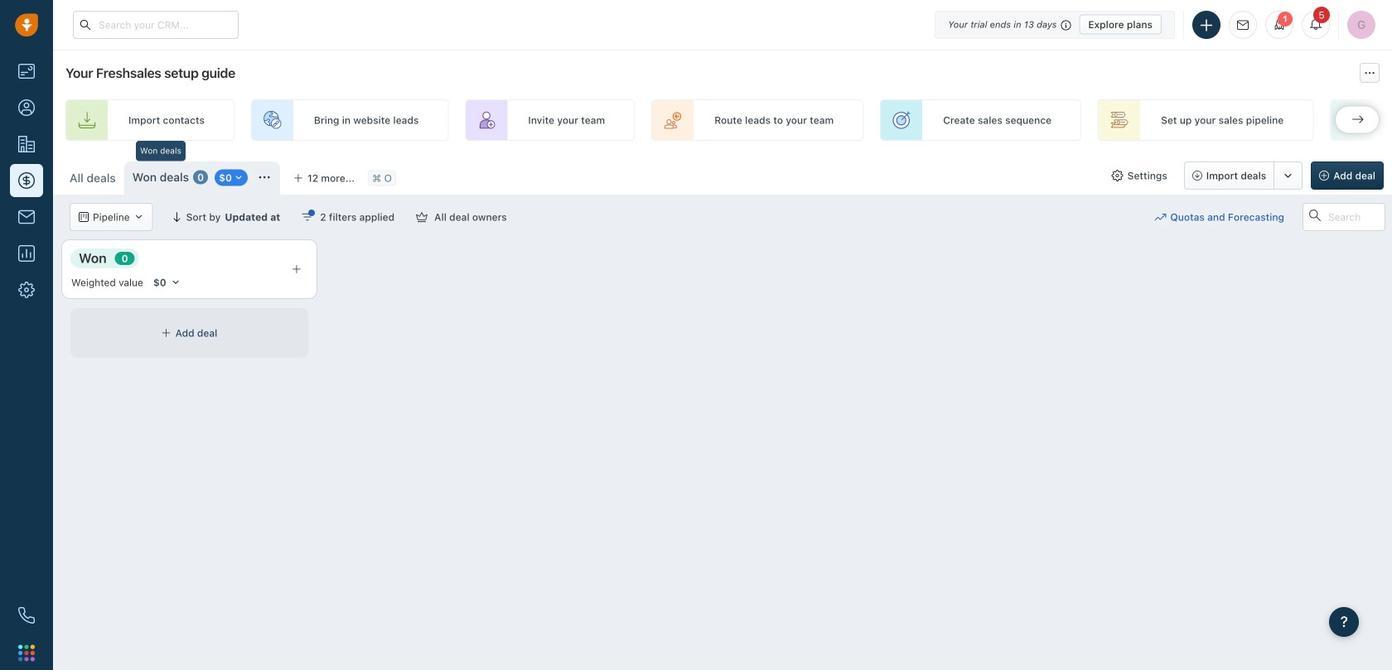 Task type: locate. For each thing, give the bounding box(es) containing it.
container_wx8msf4aqz5i3rn1 image
[[259, 172, 270, 183], [416, 211, 428, 223], [1155, 211, 1167, 223], [79, 212, 89, 222], [134, 212, 144, 222]]

send email image
[[1238, 20, 1250, 31]]

container_wx8msf4aqz5i3rn1 image
[[1112, 170, 1124, 182], [234, 173, 244, 183], [302, 211, 314, 223], [161, 328, 171, 338]]

freshworks switcher image
[[18, 645, 35, 662]]

phone element
[[10, 599, 43, 633]]

Search your CRM... text field
[[73, 11, 239, 39]]

phone image
[[18, 608, 35, 624]]

group
[[1185, 162, 1304, 190]]



Task type: describe. For each thing, give the bounding box(es) containing it.
Search field
[[1303, 203, 1386, 231]]



